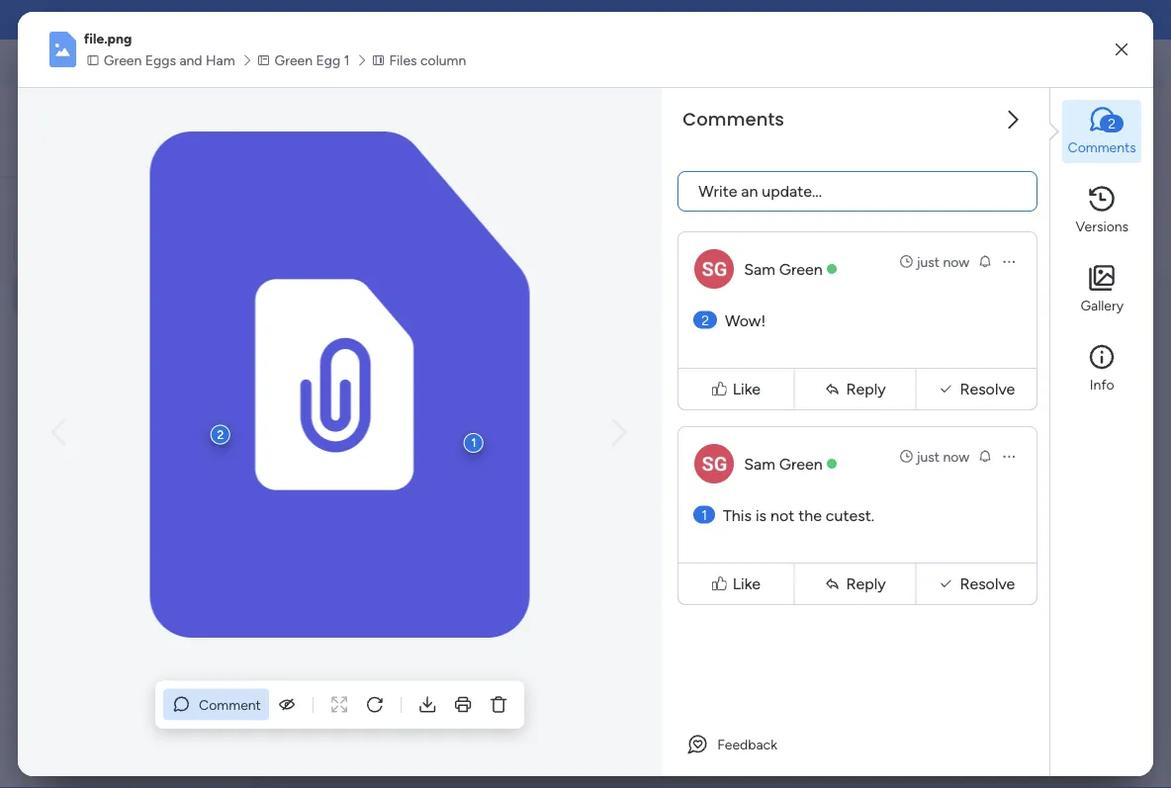 Task type: describe. For each thing, give the bounding box(es) containing it.
autopilot image
[[990, 176, 1007, 202]]

add
[[451, 234, 476, 251]]

this is not the cutest.
[[724, 506, 875, 525]]

resend
[[717, 11, 766, 29]]

1 horizontal spatial comments
[[1069, 139, 1137, 156]]

info
[[1091, 377, 1115, 393]]

write
[[699, 182, 738, 201]]

options image
[[1002, 449, 1018, 465]]

please confirm your email address: samiamgreeneggsnham27@gmail.com
[[208, 11, 698, 29]]

files column button
[[370, 49, 472, 71]]

like button for this is not the cutest.
[[683, 555, 790, 614]]

calendar button
[[411, 174, 496, 206]]

reply button for this is not the cutest.
[[799, 568, 912, 601]]

see
[[346, 55, 370, 72]]

green inside green egg 1 button
[[275, 52, 313, 69]]

manage any type of project. assign owners, set timelines and keep track of where your project stands.
[[303, 146, 935, 163]]

green inside the green eggs and ham list box
[[47, 286, 85, 302]]

this
[[724, 506, 752, 525]]

see plans
[[346, 55, 406, 72]]

track
[[718, 146, 750, 163]]

column
[[421, 52, 467, 69]]

type
[[381, 146, 409, 163]]

project
[[842, 146, 887, 163]]

of for assign
[[413, 146, 426, 163]]

sam for this is not the cutest.
[[745, 455, 776, 474]]

reply for this is not the cutest.
[[847, 575, 886, 594]]

versions button
[[1063, 179, 1142, 242]]

ham inside list box
[[149, 286, 178, 302]]

just for this is not the cutest.
[[917, 448, 940, 465]]

0 horizontal spatial options image
[[1002, 254, 1018, 270]]

green eggs and ham list box
[[0, 273, 252, 578]]

workspace selection element
[[19, 194, 165, 220]]

just now for this is not the cutest.
[[917, 448, 970, 465]]

write an update... button
[[678, 171, 1038, 212]]

green egg 1 button
[[255, 49, 356, 71]]

just now for wow!
[[917, 253, 970, 270]]

invite
[[1041, 114, 1076, 131]]

home button
[[12, 99, 213, 131]]

like button for wow!
[[683, 360, 790, 419]]

and inside the green eggs and ham list box
[[122, 286, 145, 302]]

assign
[[480, 146, 522, 163]]

add widget button
[[414, 227, 532, 258]]

my work
[[44, 141, 96, 157]]

invite / 1 button
[[1005, 107, 1103, 139]]

files column
[[389, 52, 467, 69]]

sam green image
[[635, 227, 667, 259]]

eggs inside button
[[145, 52, 176, 69]]

project.
[[429, 146, 477, 163]]

feedback button
[[678, 729, 786, 761]]

green inside 'green eggs and ham' button
[[104, 52, 142, 69]]

0 vertical spatial comments
[[683, 107, 785, 132]]

sam green for this is not the cutest.
[[745, 455, 823, 474]]

Green Eggs and Ham field
[[296, 106, 557, 139]]

comment button
[[163, 689, 269, 721]]

just now link for wow!
[[899, 252, 970, 272]]

reply for wow!
[[847, 380, 886, 399]]

change
[[821, 11, 872, 29]]

/
[[1079, 114, 1085, 131]]

confirm
[[254, 11, 306, 29]]

file.png
[[84, 30, 132, 47]]

resolve for wow!
[[960, 380, 1016, 399]]

like for this is not the cutest.
[[733, 575, 761, 594]]

is
[[756, 506, 767, 525]]

of right track
[[753, 146, 766, 163]]

gallery
[[1081, 297, 1124, 314]]

home
[[46, 106, 83, 123]]

manage
[[303, 146, 352, 163]]

any
[[356, 146, 378, 163]]

dapulse integrations image
[[786, 183, 801, 197]]

m
[[23, 198, 35, 215]]

my work button
[[12, 133, 213, 165]]

invite / 1
[[1041, 114, 1094, 131]]

Search for files search field
[[323, 286, 503, 318]]

timelines
[[600, 146, 655, 163]]

set
[[577, 146, 596, 163]]

1 horizontal spatial options image
[[1114, 110, 1138, 133]]

plans
[[373, 55, 406, 72]]

change email address link
[[821, 11, 967, 29]]

now for wow!
[[944, 253, 970, 270]]

owners,
[[525, 146, 573, 163]]

reminder image for this is not the cutest.
[[978, 448, 994, 464]]

comment
[[199, 697, 261, 714]]

Search in workspace field
[[42, 238, 165, 260]]

sam green for wow!
[[745, 260, 823, 279]]

resolve for this is not the cutest.
[[960, 575, 1016, 594]]

filter button
[[749, 227, 843, 259]]

v1
[[376, 488, 392, 505]]

2 horizontal spatial eggs
[[379, 106, 436, 139]]

keep
[[685, 146, 715, 163]]

showing 1 out of 1 file
[[323, 329, 458, 345]]

please
[[208, 11, 251, 29]]

automate
[[1015, 182, 1077, 198]]

update...
[[762, 182, 822, 201]]

add widget
[[451, 234, 523, 251]]

green down 'filter'
[[780, 260, 823, 279]]

sam green link for wow!
[[745, 260, 823, 279]]

an
[[742, 182, 759, 201]]

like for wow!
[[733, 380, 761, 399]]

gallery button
[[1063, 258, 1142, 322]]

write an update...
[[699, 182, 822, 201]]

address:
[[381, 11, 437, 29]]

wow!
[[726, 311, 766, 330]]

widget
[[480, 234, 523, 251]]

resolve button for this is not the cutest.
[[921, 568, 1034, 601]]

monday
[[88, 52, 156, 74]]

eggs inside list box
[[88, 286, 119, 302]]

green egg 1
[[275, 52, 350, 69]]



Task type: vqa. For each thing, say whether or not it's contained in the screenshot.
Filter popup button
yes



Task type: locate. For each thing, give the bounding box(es) containing it.
1 vertical spatial 2
[[702, 312, 710, 329]]

2 resolve from the top
[[960, 575, 1016, 594]]

work right my
[[66, 141, 96, 157]]

options image down autopilot image
[[1002, 254, 1018, 270]]

1 vertical spatial like button
[[683, 555, 790, 614]]

2 sam green link from the top
[[745, 455, 823, 474]]

green eggs and ham up project.
[[301, 106, 552, 139]]

email for change email address
[[876, 11, 911, 29]]

2 comments
[[1069, 115, 1137, 156]]

reminder image down autopilot image
[[978, 253, 994, 269]]

sam green down filter popup button at right top
[[745, 260, 823, 279]]

1 horizontal spatial 2
[[702, 312, 710, 329]]

select product image
[[18, 53, 38, 73]]

0 vertical spatial resolve
[[960, 380, 1016, 399]]

2
[[1109, 115, 1116, 132], [702, 312, 710, 329], [217, 428, 224, 442]]

ham up assign
[[495, 106, 552, 139]]

0 horizontal spatial your
[[310, 11, 339, 29]]

comments up track
[[683, 107, 785, 132]]

0 vertical spatial reply button
[[799, 373, 912, 406]]

address
[[915, 11, 967, 29]]

1 resolve button from the top
[[921, 373, 1034, 406]]

0 vertical spatial work
[[160, 52, 196, 74]]

ham down the search in workspace field
[[149, 286, 178, 302]]

your inside button
[[811, 146, 839, 163]]

eggs down the search in workspace field
[[88, 286, 119, 302]]

versions
[[1076, 218, 1129, 235]]

management
[[200, 52, 308, 74]]

2 vertical spatial 2
[[217, 428, 224, 442]]

resend email link
[[717, 11, 805, 29]]

1 sam from the top
[[745, 260, 776, 279]]

not
[[771, 506, 795, 525]]

2 like from the top
[[733, 575, 761, 594]]

2 reply button from the top
[[799, 568, 912, 601]]

work for monday
[[160, 52, 196, 74]]

calendar
[[426, 182, 481, 198]]

and down the search in workspace field
[[122, 286, 145, 302]]

2 sam green from the top
[[745, 455, 823, 474]]

0 vertical spatial resolve button
[[921, 373, 1034, 406]]

2 now from the top
[[944, 448, 970, 465]]

2 sam from the top
[[745, 455, 776, 474]]

and inside manage any type of project. assign owners, set timelines and keep track of where your project stands. button
[[659, 146, 682, 163]]

1 just now from the top
[[917, 253, 970, 270]]

1 vertical spatial options image
[[1002, 254, 1018, 270]]

just now link
[[899, 252, 970, 272], [899, 447, 970, 467]]

green eggs and ham inside button
[[104, 52, 235, 69]]

1 sam green from the top
[[745, 260, 823, 279]]

integrate
[[809, 182, 865, 198]]

just for wow!
[[917, 253, 940, 270]]

my
[[44, 141, 63, 157]]

reminder image for wow!
[[978, 253, 994, 269]]

0 vertical spatial just
[[917, 253, 940, 270]]

0 vertical spatial like
[[733, 380, 761, 399]]

none search field inside main content
[[323, 286, 503, 318]]

main workspace
[[46, 197, 162, 216]]

1 horizontal spatial eggs
[[145, 52, 176, 69]]

1 sam green link from the top
[[745, 260, 823, 279]]

0 vertical spatial sam green
[[745, 260, 823, 279]]

email up see
[[343, 11, 378, 29]]

showing
[[323, 329, 377, 345]]

ham down please
[[206, 52, 235, 69]]

eggs up the home button
[[145, 52, 176, 69]]

green up this is not the cutest.
[[780, 455, 823, 474]]

0 vertical spatial now
[[944, 253, 970, 270]]

0 vertical spatial just now link
[[899, 252, 970, 272]]

2 just from the top
[[917, 448, 940, 465]]

reminder image
[[978, 253, 994, 269], [978, 448, 994, 464]]

email right change
[[876, 11, 911, 29]]

sam green up not
[[745, 455, 823, 474]]

like down wow! at the top
[[733, 380, 761, 399]]

0 vertical spatial ham
[[206, 52, 235, 69]]

1 vertical spatial ham
[[495, 106, 552, 139]]

1 vertical spatial resolve
[[960, 575, 1016, 594]]

the
[[799, 506, 822, 525]]

filter
[[781, 234, 812, 251]]

manage any type of project. assign owners, set timelines and keep track of where your project stands. button
[[300, 143, 965, 166]]

just
[[917, 253, 940, 270], [917, 448, 940, 465]]

options image right /
[[1114, 110, 1138, 133]]

reply
[[847, 380, 886, 399], [847, 575, 886, 594]]

email right "resend"
[[770, 11, 805, 29]]

eggs
[[145, 52, 176, 69], [379, 106, 436, 139], [88, 286, 119, 302]]

None search field
[[323, 286, 503, 318]]

0 vertical spatial just now
[[917, 253, 970, 270]]

sam green link
[[745, 260, 823, 279], [745, 455, 823, 474]]

file
[[439, 329, 458, 345]]

1 just now link from the top
[[899, 252, 970, 272]]

1 vertical spatial your
[[811, 146, 839, 163]]

just now
[[917, 253, 970, 270], [917, 448, 970, 465]]

option
[[0, 276, 252, 280]]

sam up is
[[745, 455, 776, 474]]

2 email from the left
[[770, 11, 805, 29]]

your right where
[[811, 146, 839, 163]]

green down the search in workspace field
[[47, 286, 85, 302]]

person button
[[635, 227, 743, 259]]

of for file
[[414, 329, 427, 345]]

0 vertical spatial reply
[[847, 380, 886, 399]]

1 now from the top
[[944, 253, 970, 270]]

resolve button for wow!
[[921, 373, 1034, 406]]

1 vertical spatial reminder image
[[978, 448, 994, 464]]

2 just now from the top
[[917, 448, 970, 465]]

1 horizontal spatial ham
[[206, 52, 235, 69]]

work for my
[[66, 141, 96, 157]]

work right monday in the top of the page
[[160, 52, 196, 74]]

and left keep
[[659, 146, 682, 163]]

1 reminder image from the top
[[978, 253, 994, 269]]

2 resolve button from the top
[[921, 568, 1034, 601]]

1 vertical spatial comments
[[1069, 139, 1137, 156]]

1 vertical spatial green eggs and ham
[[301, 106, 552, 139]]

sam down filter popup button at right top
[[745, 260, 776, 279]]

0 vertical spatial sam
[[745, 260, 776, 279]]

like button down "this"
[[683, 555, 790, 614]]

1 like button from the top
[[683, 360, 790, 419]]

egg
[[316, 52, 341, 69]]

like button down wow! at the top
[[683, 360, 790, 419]]

and
[[180, 52, 202, 69], [442, 106, 489, 139], [659, 146, 682, 163], [122, 286, 145, 302]]

1 vertical spatial reply
[[847, 575, 886, 594]]

out
[[389, 329, 410, 345]]

green eggs and ham button
[[84, 49, 241, 71]]

0 vertical spatial reminder image
[[978, 253, 994, 269]]

1 vertical spatial resolve button
[[921, 568, 1034, 601]]

green eggs and ham down file.png
[[104, 52, 235, 69]]

sam green link up not
[[745, 455, 823, 474]]

reply button for wow!
[[799, 373, 912, 406]]

0 vertical spatial eggs
[[145, 52, 176, 69]]

0 horizontal spatial comments
[[683, 107, 785, 132]]

reminder image left options icon on the bottom right
[[978, 448, 994, 464]]

person
[[667, 234, 709, 251]]

3 email from the left
[[876, 11, 911, 29]]

1 resolve from the top
[[960, 380, 1016, 399]]

0 horizontal spatial 2
[[217, 428, 224, 442]]

change email address
[[821, 11, 967, 29]]

now
[[944, 253, 970, 270], [944, 448, 970, 465]]

0 horizontal spatial email
[[343, 11, 378, 29]]

1 vertical spatial like
[[733, 575, 761, 594]]

0 horizontal spatial ham
[[149, 286, 178, 302]]

0 vertical spatial sam green link
[[745, 260, 823, 279]]

1 email from the left
[[343, 11, 378, 29]]

2 horizontal spatial 2
[[1109, 115, 1116, 132]]

1 vertical spatial just now
[[917, 448, 970, 465]]

green up manage
[[301, 106, 373, 139]]

1 horizontal spatial work
[[160, 52, 196, 74]]

0 horizontal spatial eggs
[[88, 286, 119, 302]]

sam green link for this is not the cutest.
[[745, 455, 823, 474]]

1 vertical spatial sam green
[[745, 455, 823, 474]]

2 vertical spatial eggs
[[88, 286, 119, 302]]

0 vertical spatial 2
[[1109, 115, 1116, 132]]

eggs up type
[[379, 106, 436, 139]]

0 vertical spatial green eggs and ham
[[104, 52, 235, 69]]

2 reminder image from the top
[[978, 448, 994, 464]]

monday work management
[[88, 52, 308, 74]]

resolve
[[960, 380, 1016, 399], [960, 575, 1016, 594]]

1 vertical spatial work
[[66, 141, 96, 157]]

main
[[46, 197, 80, 216]]

where
[[770, 146, 808, 163]]

ham inside button
[[206, 52, 235, 69]]

1 reply from the top
[[847, 380, 886, 399]]

sam for wow!
[[745, 260, 776, 279]]

see plans button
[[319, 48, 415, 78]]

1 vertical spatial just
[[917, 448, 940, 465]]

reply button
[[799, 373, 912, 406], [799, 568, 912, 601]]

just now link for this is not the cutest.
[[899, 447, 970, 467]]

of right type
[[413, 146, 426, 163]]

2 horizontal spatial ham
[[495, 106, 552, 139]]

ham
[[206, 52, 235, 69], [495, 106, 552, 139], [149, 286, 178, 302]]

and right monday in the top of the page
[[180, 52, 202, 69]]

email for resend email
[[770, 11, 805, 29]]

1 vertical spatial just now link
[[899, 447, 970, 467]]

green eggs and ham down the search in workspace field
[[47, 286, 178, 302]]

feedback
[[718, 737, 778, 754]]

1 horizontal spatial your
[[811, 146, 839, 163]]

work
[[160, 52, 196, 74], [66, 141, 96, 157]]

resend email
[[717, 11, 805, 29]]

1 vertical spatial reply button
[[799, 568, 912, 601]]

1 vertical spatial sam green link
[[745, 455, 823, 474]]

0 horizontal spatial work
[[66, 141, 96, 157]]

green eggs and ham inside list box
[[47, 286, 178, 302]]

0 vertical spatial your
[[310, 11, 339, 29]]

1 just from the top
[[917, 253, 940, 270]]

and up project.
[[442, 106, 489, 139]]

green
[[104, 52, 142, 69], [275, 52, 313, 69], [301, 106, 373, 139], [780, 260, 823, 279], [47, 286, 85, 302], [780, 455, 823, 474]]

sam green
[[745, 260, 823, 279], [745, 455, 823, 474]]

stands.
[[891, 146, 935, 163]]

and inside 'green eggs and ham' button
[[180, 52, 202, 69]]

sam green image
[[1116, 48, 1148, 79]]

work inside button
[[66, 141, 96, 157]]

2 just now link from the top
[[899, 447, 970, 467]]

your up the egg
[[310, 11, 339, 29]]

workspace image
[[19, 195, 39, 217]]

green down file.png
[[104, 52, 142, 69]]

1 vertical spatial eggs
[[379, 106, 436, 139]]

1 like from the top
[[733, 380, 761, 399]]

arrow down image
[[819, 231, 843, 255]]

email
[[343, 11, 378, 29], [770, 11, 805, 29], [876, 11, 911, 29]]

workspace
[[84, 197, 162, 216]]

like button
[[683, 360, 790, 419], [683, 555, 790, 614]]

now for this is not the cutest.
[[944, 448, 970, 465]]

files
[[389, 52, 417, 69]]

comments
[[683, 107, 785, 132], [1069, 139, 1137, 156]]

of right "out"
[[414, 329, 427, 345]]

1 vertical spatial now
[[944, 448, 970, 465]]

2 reply from the top
[[847, 575, 886, 594]]

like down "this"
[[733, 575, 761, 594]]

0 vertical spatial options image
[[1114, 110, 1138, 133]]

1 vertical spatial sam
[[745, 455, 776, 474]]

main content containing showing 1 out of 1 file
[[262, 0, 1172, 789]]

info button
[[1063, 337, 1142, 401]]

0 vertical spatial like button
[[683, 360, 790, 419]]

2 vertical spatial green eggs and ham
[[47, 286, 178, 302]]

samiamgreeneggsnham27@gmail.com
[[441, 11, 698, 29]]

dapulse close image
[[725, 237, 735, 248]]

cutest.
[[826, 506, 875, 525]]

2 inside 2 comments
[[1109, 115, 1116, 132]]

sam green link down filter popup button at right top
[[745, 260, 823, 279]]

main content
[[262, 0, 1172, 789]]

1 horizontal spatial email
[[770, 11, 805, 29]]

green left the egg
[[275, 52, 313, 69]]

options image
[[1114, 110, 1138, 133], [1002, 254, 1018, 270]]

2 horizontal spatial email
[[876, 11, 911, 29]]

your
[[310, 11, 339, 29], [811, 146, 839, 163]]

2 like button from the top
[[683, 555, 790, 614]]

comments down /
[[1069, 139, 1137, 156]]

1 reply button from the top
[[799, 373, 912, 406]]

2 vertical spatial ham
[[149, 286, 178, 302]]



